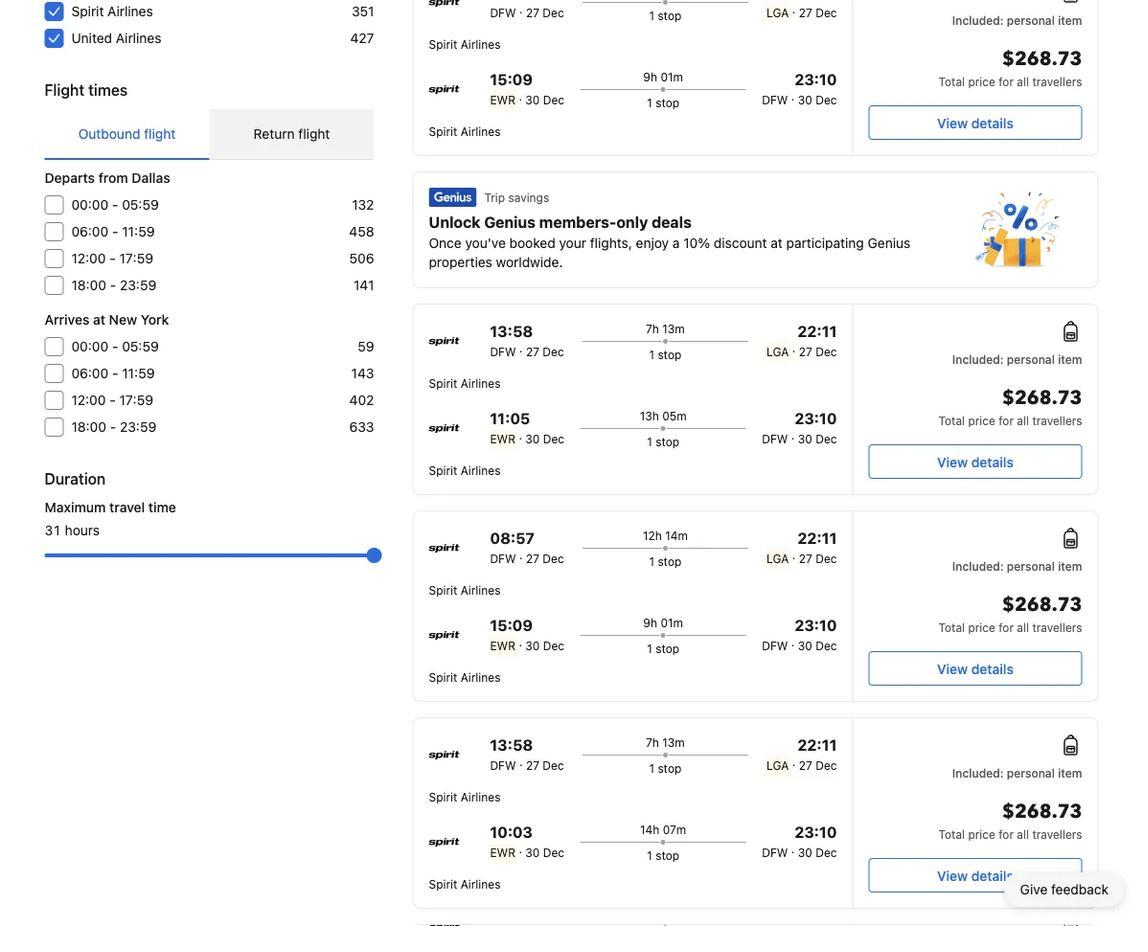 Task type: locate. For each thing, give the bounding box(es) containing it.
2 17:59 from the top
[[119, 392, 153, 408]]

- for 402
[[110, 392, 116, 408]]

2 15:09 from the top
[[490, 617, 533, 635]]

1 vertical spatial 06:00
[[71, 366, 109, 381]]

1 06:00 from the top
[[71, 224, 109, 240]]

00:00 - 05:59 down new
[[71, 339, 159, 355]]

1 00:00 from the top
[[71, 197, 108, 213]]

2 23:59 from the top
[[120, 419, 157, 435]]

1 vertical spatial 22:11
[[798, 529, 837, 548]]

7h for 11:05
[[646, 322, 659, 335]]

1 $268.73 from the top
[[1002, 46, 1082, 72]]

flight up dallas on the top
[[144, 126, 176, 142]]

4 23:10 from the top
[[795, 824, 837, 842]]

17:59 for dallas
[[119, 251, 153, 266]]

23:59 up travel
[[120, 419, 157, 435]]

4 item from the top
[[1058, 767, 1082, 780]]

00:00 down arrives at new york
[[71, 339, 108, 355]]

0 vertical spatial 18:00
[[71, 277, 106, 293]]

13m down a
[[662, 322, 685, 335]]

06:00 - 11:59 down from
[[71, 224, 155, 240]]

15:09 for dfw
[[490, 70, 533, 89]]

12:00
[[71, 251, 106, 266], [71, 392, 106, 408]]

give feedback
[[1020, 882, 1109, 898]]

1 vertical spatial 13:58
[[490, 736, 533, 755]]

13m for 10:03
[[662, 736, 685, 749]]

included:
[[952, 13, 1004, 27], [952, 353, 1004, 366], [952, 560, 1004, 573], [952, 767, 1004, 780]]

1 horizontal spatial flight
[[298, 126, 330, 142]]

1 vertical spatial 00:00
[[71, 339, 108, 355]]

flight for outbound flight
[[144, 126, 176, 142]]

2 all from the top
[[1017, 414, 1029, 427]]

1 vertical spatial 18:00 - 23:59
[[71, 419, 157, 435]]

05m
[[662, 409, 687, 423]]

17:59
[[119, 251, 153, 266], [119, 392, 153, 408]]

ewr inside "11:05 ewr . 30 dec"
[[490, 432, 516, 446]]

view details for first view details button
[[937, 115, 1014, 131]]

0 vertical spatial 23:59
[[120, 277, 157, 293]]

9h for 08:57
[[643, 616, 657, 630]]

11:59 for new
[[122, 366, 155, 381]]

item for first view details button
[[1058, 13, 1082, 27]]

at inside unlock genius members-only deals once you've booked your flights, enjoy a 10% discount at participating genius properties worldwide.
[[771, 235, 783, 251]]

2 23:10 from the top
[[795, 410, 837, 428]]

1 travellers from the top
[[1032, 75, 1082, 88]]

0 vertical spatial genius
[[484, 213, 536, 231]]

13m up "07m"
[[662, 736, 685, 749]]

2 12:00 from the top
[[71, 392, 106, 408]]

travellers for third view details button from the bottom of the page
[[1032, 414, 1082, 427]]

2 item from the top
[[1058, 353, 1082, 366]]

15:09 down the 08:57 dfw . 27 dec
[[490, 617, 533, 635]]

23:59
[[120, 277, 157, 293], [120, 419, 157, 435]]

11:59
[[122, 224, 155, 240], [122, 366, 155, 381]]

0 vertical spatial 00:00 - 05:59
[[71, 197, 159, 213]]

13:58
[[490, 322, 533, 341], [490, 736, 533, 755]]

3 travellers from the top
[[1032, 621, 1082, 634]]

2 13:58 from the top
[[490, 736, 533, 755]]

2 11:59 from the top
[[122, 366, 155, 381]]

17:59 for new
[[119, 392, 153, 408]]

flight
[[144, 126, 176, 142], [298, 126, 330, 142]]

1 13:58 dfw . 27 dec from the top
[[490, 322, 564, 358]]

1 vertical spatial 15:09 ewr . 30 dec
[[490, 617, 565, 653]]

0 vertical spatial 9h
[[643, 70, 657, 83]]

1 lga from the top
[[767, 6, 789, 19]]

flight right return
[[298, 126, 330, 142]]

1 view from the top
[[937, 115, 968, 131]]

1 12:00 from the top
[[71, 251, 106, 266]]

0 vertical spatial 22:11
[[798, 322, 837, 341]]

22:11
[[798, 322, 837, 341], [798, 529, 837, 548], [798, 736, 837, 755]]

1 view details from the top
[[937, 115, 1014, 131]]

18:00 up arrives at new york
[[71, 277, 106, 293]]

18:00 - 23:59 for from
[[71, 277, 157, 293]]

3 23:10 dfw . 30 dec from the top
[[762, 617, 837, 653]]

0 vertical spatial 11:59
[[122, 224, 155, 240]]

1 06:00 - 11:59 from the top
[[71, 224, 155, 240]]

7h 13m for 11:05
[[646, 322, 685, 335]]

12:00 - 17:59 up arrives at new york
[[71, 251, 153, 266]]

lga for 11:05
[[767, 345, 789, 358]]

01m for dfw
[[661, 70, 683, 83]]

1 vertical spatial 9h 01m
[[643, 616, 683, 630]]

2 7h from the top
[[646, 736, 659, 749]]

0 vertical spatial 15:09 ewr . 30 dec
[[490, 70, 565, 106]]

genius down 'trip savings'
[[484, 213, 536, 231]]

1 ewr from the top
[[490, 93, 516, 106]]

a
[[673, 235, 680, 251]]

12:00 for arrives
[[71, 392, 106, 408]]

details
[[972, 115, 1014, 131], [972, 454, 1014, 470], [972, 661, 1014, 677], [972, 868, 1014, 884]]

1 vertical spatial 23:59
[[120, 419, 157, 435]]

outbound
[[78, 126, 140, 142]]

from
[[98, 170, 128, 186]]

time
[[148, 500, 176, 516]]

23:10 dfw . 30 dec
[[762, 70, 837, 106], [762, 410, 837, 446], [762, 617, 837, 653], [762, 824, 837, 860]]

3 for from the top
[[999, 621, 1014, 634]]

4 $268.73 from the top
[[1002, 799, 1082, 826]]

13:58 dfw . 27 dec
[[490, 322, 564, 358], [490, 736, 564, 772]]

17:59 down new
[[119, 392, 153, 408]]

0 vertical spatial 01m
[[661, 70, 683, 83]]

2 $268.73 from the top
[[1002, 385, 1082, 412]]

1 for from the top
[[999, 75, 1014, 88]]

18:00 up duration on the bottom left of the page
[[71, 419, 106, 435]]

15:09 down the dfw . 27 dec on the left top of page
[[490, 70, 533, 89]]

1 18:00 from the top
[[71, 277, 106, 293]]

05:59 for new
[[122, 339, 159, 355]]

1 price from the top
[[968, 75, 996, 88]]

1 vertical spatial 7h
[[646, 736, 659, 749]]

ewr inside 10:03 ewr . 30 dec
[[490, 846, 516, 860]]

13:58 up 10:03
[[490, 736, 533, 755]]

14h 07m
[[640, 823, 686, 837]]

06:00 - 11:59 for at
[[71, 366, 155, 381]]

2 travellers from the top
[[1032, 414, 1082, 427]]

airlines
[[108, 3, 153, 19], [116, 30, 161, 46], [461, 37, 501, 51], [461, 125, 501, 138], [461, 377, 501, 390], [461, 464, 501, 477], [461, 584, 501, 597], [461, 671, 501, 684], [461, 791, 501, 804], [461, 878, 501, 891]]

0 vertical spatial 12:00
[[71, 251, 106, 266]]

travel
[[109, 500, 145, 516]]

for for third view details button from the top of the page
[[999, 621, 1014, 634]]

view details for third view details button from the top of the page
[[937, 661, 1014, 677]]

00:00
[[71, 197, 108, 213], [71, 339, 108, 355]]

1 item from the top
[[1058, 13, 1082, 27]]

15:09 ewr . 30 dec down the dfw . 27 dec on the left top of page
[[490, 70, 565, 106]]

arrives at new york
[[45, 312, 169, 328]]

1 vertical spatial 18:00
[[71, 419, 106, 435]]

0 vertical spatial 22:11 lga . 27 dec
[[767, 322, 837, 358]]

13:58 down worldwide.
[[490, 322, 533, 341]]

1 22:11 from the top
[[798, 322, 837, 341]]

0 vertical spatial 18:00 - 23:59
[[71, 277, 157, 293]]

4 travellers from the top
[[1032, 828, 1082, 841]]

13:58 for 10:03
[[490, 736, 533, 755]]

22:11 for 15:09
[[798, 529, 837, 548]]

1 vertical spatial 7h 13m
[[646, 736, 685, 749]]

0 horizontal spatial at
[[93, 312, 105, 328]]

1 horizontal spatial genius
[[868, 235, 911, 251]]

2 9h from the top
[[643, 616, 657, 630]]

06:00 for arrives
[[71, 366, 109, 381]]

00:00 - 05:59 down from
[[71, 197, 159, 213]]

travellers
[[1032, 75, 1082, 88], [1032, 414, 1082, 427], [1032, 621, 1082, 634], [1032, 828, 1082, 841]]

12:00 up duration on the bottom left of the page
[[71, 392, 106, 408]]

18:00 - 23:59
[[71, 277, 157, 293], [71, 419, 157, 435]]

for for 1st view details button from the bottom of the page
[[999, 828, 1014, 841]]

0 vertical spatial 06:00
[[71, 224, 109, 240]]

18:00 for arrives
[[71, 419, 106, 435]]

flight for return flight
[[298, 126, 330, 142]]

22:11 lga . 27 dec for 11:05
[[767, 322, 837, 358]]

15:09 ewr . 30 dec
[[490, 70, 565, 106], [490, 617, 565, 653]]

13h 05m
[[640, 409, 687, 423]]

3 item from the top
[[1058, 560, 1082, 573]]

11:59 down new
[[122, 366, 155, 381]]

2 01m from the top
[[661, 616, 683, 630]]

personal for third view details button from the bottom of the page
[[1007, 353, 1055, 366]]

2 vertical spatial 22:11 lga . 27 dec
[[767, 736, 837, 772]]

. inside lga . 27 dec
[[792, 2, 796, 15]]

0 vertical spatial 13:58 dfw . 27 dec
[[490, 322, 564, 358]]

06:00 down 'departs from dallas'
[[71, 224, 109, 240]]

2 18:00 from the top
[[71, 419, 106, 435]]

7h up 14h
[[646, 736, 659, 749]]

1 vertical spatial genius
[[868, 235, 911, 251]]

30
[[525, 93, 540, 106], [798, 93, 812, 106], [525, 432, 540, 446], [798, 432, 812, 446], [525, 639, 540, 653], [798, 639, 812, 653], [525, 846, 540, 860], [798, 846, 812, 860]]

0 vertical spatial at
[[771, 235, 783, 251]]

18:00 - 23:59 up duration on the bottom left of the page
[[71, 419, 157, 435]]

price
[[968, 75, 996, 88], [968, 414, 996, 427], [968, 621, 996, 634], [968, 828, 996, 841]]

1 stop
[[649, 9, 682, 22], [647, 96, 680, 109], [649, 348, 682, 361], [647, 435, 680, 448], [649, 555, 682, 568], [647, 642, 680, 655], [649, 762, 682, 775], [647, 849, 680, 862]]

1 22:11 lga . 27 dec from the top
[[767, 322, 837, 358]]

59
[[358, 339, 374, 355]]

15:09 ewr . 30 dec for dfw
[[490, 70, 565, 106]]

spirit airlines
[[71, 3, 153, 19], [429, 37, 501, 51], [429, 125, 501, 138], [429, 377, 501, 390], [429, 464, 501, 477], [429, 584, 501, 597], [429, 671, 501, 684], [429, 791, 501, 804], [429, 878, 501, 891]]

3 22:11 from the top
[[798, 736, 837, 755]]

06:00
[[71, 224, 109, 240], [71, 366, 109, 381]]

your
[[559, 235, 586, 251]]

tab list
[[45, 109, 374, 161]]

4 included: personal item from the top
[[952, 767, 1082, 780]]

13:58 dfw . 27 dec up 10:03
[[490, 736, 564, 772]]

discount
[[714, 235, 767, 251]]

2 9h 01m from the top
[[643, 616, 683, 630]]

23:59 up new
[[120, 277, 157, 293]]

0 vertical spatial 9h 01m
[[643, 70, 683, 83]]

for
[[999, 75, 1014, 88], [999, 414, 1014, 427], [999, 621, 1014, 634], [999, 828, 1014, 841]]

7h 13m for 10:03
[[646, 736, 685, 749]]

3 lga from the top
[[767, 552, 789, 565]]

1 vertical spatial 13:58 dfw . 27 dec
[[490, 736, 564, 772]]

1 vertical spatial 01m
[[661, 616, 683, 630]]

1 23:10 dfw . 30 dec from the top
[[762, 70, 837, 106]]

at left new
[[93, 312, 105, 328]]

item
[[1058, 13, 1082, 27], [1058, 353, 1082, 366], [1058, 560, 1082, 573], [1058, 767, 1082, 780]]

1 vertical spatial 05:59
[[122, 339, 159, 355]]

351
[[352, 3, 374, 19]]

2 flight from the left
[[298, 126, 330, 142]]

flight
[[45, 81, 84, 99]]

13:58 dfw . 27 dec down worldwide.
[[490, 322, 564, 358]]

0 vertical spatial 12:00 - 17:59
[[71, 251, 153, 266]]

1 13:58 from the top
[[490, 322, 533, 341]]

. inside the 08:57 dfw . 27 dec
[[519, 548, 523, 562]]

dfw . 27 dec
[[490, 2, 564, 19]]

2 00:00 - 05:59 from the top
[[71, 339, 159, 355]]

1 13m from the top
[[662, 322, 685, 335]]

spirit
[[71, 3, 104, 19], [429, 37, 457, 51], [429, 125, 457, 138], [429, 377, 457, 390], [429, 464, 457, 477], [429, 584, 457, 597], [429, 671, 457, 684], [429, 791, 457, 804], [429, 878, 457, 891]]

17:59 up new
[[119, 251, 153, 266]]

06:00 - 11:59 down arrives at new york
[[71, 366, 155, 381]]

7h 13m down a
[[646, 322, 685, 335]]

15:09 ewr . 30 dec down the 08:57 dfw . 27 dec
[[490, 617, 565, 653]]

genius image
[[429, 188, 477, 207], [429, 188, 477, 207], [975, 192, 1059, 268]]

7h down enjoy
[[646, 322, 659, 335]]

flight inside button
[[298, 126, 330, 142]]

0 vertical spatial 13m
[[662, 322, 685, 335]]

18:00
[[71, 277, 106, 293], [71, 419, 106, 435]]

flights,
[[590, 235, 632, 251]]

1 vertical spatial 15:09
[[490, 617, 533, 635]]

22:11 for 10:03
[[798, 736, 837, 755]]

2 13m from the top
[[662, 736, 685, 749]]

1 vertical spatial 12:00
[[71, 392, 106, 408]]

06:00 for departs
[[71, 224, 109, 240]]

4 ewr from the top
[[490, 846, 516, 860]]

dallas
[[132, 170, 170, 186]]

08:57 dfw . 27 dec
[[490, 529, 564, 565]]

- for 633
[[110, 419, 116, 435]]

23:10 for first view details button
[[795, 70, 837, 89]]

total
[[939, 75, 965, 88], [939, 414, 965, 427], [939, 621, 965, 634], [939, 828, 965, 841]]

genius right participating
[[868, 235, 911, 251]]

outbound flight button
[[45, 109, 209, 159]]

2 23:10 dfw . 30 dec from the top
[[762, 410, 837, 446]]

05:59 down york on the top left of the page
[[122, 339, 159, 355]]

0 vertical spatial 7h
[[646, 322, 659, 335]]

unlock
[[429, 213, 481, 231]]

12:00 - 17:59 down arrives at new york
[[71, 392, 153, 408]]

2 15:09 ewr . 30 dec from the top
[[490, 617, 565, 653]]

7h 13m
[[646, 322, 685, 335], [646, 736, 685, 749]]

0 vertical spatial 15:09
[[490, 70, 533, 89]]

12:00 up arrives at new york
[[71, 251, 106, 266]]

1 vertical spatial at
[[93, 312, 105, 328]]

0 vertical spatial 7h 13m
[[646, 322, 685, 335]]

27
[[526, 6, 540, 19], [799, 6, 812, 19], [526, 345, 540, 358], [799, 345, 812, 358], [526, 552, 540, 565], [799, 552, 812, 565], [526, 759, 540, 772], [799, 759, 812, 772]]

2 05:59 from the top
[[122, 339, 159, 355]]

13m
[[662, 322, 685, 335], [662, 736, 685, 749]]

00:00 for departs
[[71, 197, 108, 213]]

27 inside lga . 27 dec
[[799, 6, 812, 19]]

3 $268.73 total price for all travellers from the top
[[939, 592, 1082, 634]]

2 22:11 lga . 27 dec from the top
[[767, 529, 837, 565]]

-
[[112, 197, 118, 213], [112, 224, 118, 240], [110, 251, 116, 266], [110, 277, 116, 293], [112, 339, 118, 355], [112, 366, 118, 381], [110, 392, 116, 408], [110, 419, 116, 435]]

3 view details from the top
[[937, 661, 1014, 677]]

1 personal from the top
[[1007, 13, 1055, 27]]

05:59 down dallas on the top
[[122, 197, 159, 213]]

12:00 - 17:59
[[71, 251, 153, 266], [71, 392, 153, 408]]

0 vertical spatial 05:59
[[122, 197, 159, 213]]

2 ewr from the top
[[490, 432, 516, 446]]

. inside "11:05 ewr . 30 dec"
[[519, 428, 522, 442]]

00:00 down 'departs from dallas'
[[71, 197, 108, 213]]

1 vertical spatial 9h
[[643, 616, 657, 630]]

458
[[349, 224, 374, 240]]

27 inside the dfw . 27 dec
[[526, 6, 540, 19]]

4 lga from the top
[[767, 759, 789, 772]]

2 06:00 from the top
[[71, 366, 109, 381]]

2 06:00 - 11:59 from the top
[[71, 366, 155, 381]]

1 vertical spatial 06:00 - 11:59
[[71, 366, 155, 381]]

0 horizontal spatial flight
[[144, 126, 176, 142]]

23:10
[[795, 70, 837, 89], [795, 410, 837, 428], [795, 617, 837, 635], [795, 824, 837, 842]]

2 18:00 - 23:59 from the top
[[71, 419, 157, 435]]

1 18:00 - 23:59 from the top
[[71, 277, 157, 293]]

7h 13m up the 14h 07m
[[646, 736, 685, 749]]

1 15:09 ewr . 30 dec from the top
[[490, 70, 565, 106]]

- for 141
[[110, 277, 116, 293]]

2 view details button from the top
[[869, 445, 1082, 479]]

flight times
[[45, 81, 128, 99]]

maximum
[[45, 500, 106, 516]]

23:59 for dallas
[[120, 277, 157, 293]]

1 vertical spatial 12:00 - 17:59
[[71, 392, 153, 408]]

2 for from the top
[[999, 414, 1014, 427]]

0 vertical spatial 13:58
[[490, 322, 533, 341]]

132
[[352, 197, 374, 213]]

dfw
[[490, 6, 516, 19], [762, 93, 788, 106], [490, 345, 516, 358], [762, 432, 788, 446], [490, 552, 516, 565], [762, 639, 788, 653], [490, 759, 516, 772], [762, 846, 788, 860]]

2 vertical spatial 22:11
[[798, 736, 837, 755]]

11:59 down dallas on the top
[[122, 224, 155, 240]]

travellers for 1st view details button from the bottom of the page
[[1032, 828, 1082, 841]]

2 total from the top
[[939, 414, 965, 427]]

1 11:59 from the top
[[122, 224, 155, 240]]

06:00 down arrives at new york
[[71, 366, 109, 381]]

4 23:10 dfw . 30 dec from the top
[[762, 824, 837, 860]]

9h 01m
[[643, 70, 683, 83], [643, 616, 683, 630]]

1 vertical spatial 11:59
[[122, 366, 155, 381]]

4 personal from the top
[[1007, 767, 1055, 780]]

view
[[937, 115, 968, 131], [937, 454, 968, 470], [937, 661, 968, 677], [937, 868, 968, 884]]

view details for third view details button from the bottom of the page
[[937, 454, 1014, 470]]

15:09 ewr . 30 dec for 08:57
[[490, 617, 565, 653]]

2 12:00 - 17:59 from the top
[[71, 392, 153, 408]]

- for 132
[[112, 197, 118, 213]]

lga
[[767, 6, 789, 19], [767, 345, 789, 358], [767, 552, 789, 565], [767, 759, 789, 772]]

genius
[[484, 213, 536, 231], [868, 235, 911, 251]]

13h
[[640, 409, 659, 423]]

members-
[[539, 213, 616, 231]]

dfw inside the 08:57 dfw . 27 dec
[[490, 552, 516, 565]]

2 lga from the top
[[767, 345, 789, 358]]

0 vertical spatial 17:59
[[119, 251, 153, 266]]

departs
[[45, 170, 95, 186]]

1 vertical spatial 00:00 - 05:59
[[71, 339, 159, 355]]

2 00:00 from the top
[[71, 339, 108, 355]]

1 horizontal spatial at
[[771, 235, 783, 251]]

2 13:58 dfw . 27 dec from the top
[[490, 736, 564, 772]]

1 vertical spatial 22:11 lga . 27 dec
[[767, 529, 837, 565]]

01m
[[661, 70, 683, 83], [661, 616, 683, 630]]

1 23:10 from the top
[[795, 70, 837, 89]]

new
[[109, 312, 137, 328]]

18:00 - 23:59 up arrives at new york
[[71, 277, 157, 293]]

23:59 for new
[[120, 419, 157, 435]]

12h 14m
[[643, 529, 688, 542]]

. inside the dfw . 27 dec
[[519, 2, 523, 15]]

1 00:00 - 05:59 from the top
[[71, 197, 159, 213]]

dec inside the 08:57 dfw . 27 dec
[[543, 552, 564, 565]]

1 12:00 - 17:59 from the top
[[71, 251, 153, 266]]

worldwide.
[[496, 254, 563, 270]]

at right the discount
[[771, 235, 783, 251]]

flight inside button
[[144, 126, 176, 142]]

0 vertical spatial 06:00 - 11:59
[[71, 224, 155, 240]]

22:11 lga . 27 dec
[[767, 322, 837, 358], [767, 529, 837, 565], [767, 736, 837, 772]]

1 23:59 from the top
[[120, 277, 157, 293]]

dec inside the dfw . 27 dec
[[543, 6, 564, 19]]

00:00 - 05:59
[[71, 197, 159, 213], [71, 339, 159, 355]]

- for 506
[[110, 251, 116, 266]]

13:58 dfw . 27 dec for 11:05
[[490, 322, 564, 358]]

0 vertical spatial 00:00
[[71, 197, 108, 213]]

personal for third view details button from the top of the page
[[1007, 560, 1055, 573]]

1 vertical spatial 17:59
[[119, 392, 153, 408]]

.
[[519, 2, 523, 15], [792, 2, 796, 15], [519, 89, 522, 103], [791, 89, 795, 103], [519, 341, 523, 355], [792, 341, 796, 355], [519, 428, 522, 442], [791, 428, 795, 442], [519, 548, 523, 562], [792, 548, 796, 562], [519, 635, 522, 649], [791, 635, 795, 649], [519, 755, 523, 769], [792, 755, 796, 769], [519, 842, 522, 856], [791, 842, 795, 856]]

1 vertical spatial 13m
[[662, 736, 685, 749]]

15:09
[[490, 70, 533, 89], [490, 617, 533, 635]]

23:10 for third view details button from the top of the page
[[795, 617, 837, 635]]

1 7h 13m from the top
[[646, 322, 685, 335]]



Task type: vqa. For each thing, say whether or not it's contained in the screenshot.
Dallas 17:59
yes



Task type: describe. For each thing, give the bounding box(es) containing it.
3 price from the top
[[968, 621, 996, 634]]

2 included: from the top
[[952, 353, 1004, 366]]

9h for dfw
[[643, 70, 657, 83]]

lga for 10:03
[[767, 759, 789, 772]]

13m for 11:05
[[662, 322, 685, 335]]

14h
[[640, 823, 660, 837]]

23:10 for 1st view details button from the bottom of the page
[[795, 824, 837, 842]]

1 included: from the top
[[952, 13, 1004, 27]]

4 $268.73 total price for all travellers from the top
[[939, 799, 1082, 841]]

you've
[[465, 235, 506, 251]]

1 view details button from the top
[[869, 105, 1082, 140]]

- for 458
[[112, 224, 118, 240]]

3 $268.73 from the top
[[1002, 592, 1082, 619]]

item for third view details button from the bottom of the page
[[1058, 353, 1082, 366]]

23:10 dfw . 30 dec for 1st view details button from the bottom of the page
[[762, 824, 837, 860]]

15:09 for 08:57
[[490, 617, 533, 635]]

30 inside "11:05 ewr . 30 dec"
[[525, 432, 540, 446]]

participating
[[786, 235, 864, 251]]

12:00 for departs
[[71, 251, 106, 266]]

23:10 dfw . 30 dec for third view details button from the top of the page
[[762, 617, 837, 653]]

23:10 dfw . 30 dec for first view details button
[[762, 70, 837, 106]]

enjoy
[[636, 235, 669, 251]]

dec inside lga . 27 dec
[[816, 6, 837, 19]]

12h
[[643, 529, 662, 542]]

1 $268.73 total price for all travellers from the top
[[939, 46, 1082, 88]]

for for third view details button from the bottom of the page
[[999, 414, 1014, 427]]

lga for 15:09
[[767, 552, 789, 565]]

departs from dallas
[[45, 170, 170, 186]]

3 view details button from the top
[[869, 652, 1082, 686]]

18:00 - 23:59 for at
[[71, 419, 157, 435]]

savings
[[508, 191, 549, 204]]

ewr for third view details button from the top of the page
[[490, 639, 516, 653]]

booked
[[509, 235, 556, 251]]

2 details from the top
[[972, 454, 1014, 470]]

arrives
[[45, 312, 90, 328]]

united airlines
[[71, 30, 161, 46]]

2 included: personal item from the top
[[952, 353, 1082, 366]]

give
[[1020, 882, 1048, 898]]

22:11 lga . 27 dec for 10:03
[[767, 736, 837, 772]]

506
[[349, 251, 374, 266]]

times
[[88, 81, 128, 99]]

3 included: from the top
[[952, 560, 1004, 573]]

properties
[[429, 254, 492, 270]]

united
[[71, 30, 112, 46]]

ewr for third view details button from the bottom of the page
[[490, 432, 516, 446]]

23:10 for third view details button from the bottom of the page
[[795, 410, 837, 428]]

trip
[[484, 191, 505, 204]]

personal for first view details button
[[1007, 13, 1055, 27]]

dec inside 10:03 ewr . 30 dec
[[543, 846, 565, 860]]

23:10 dfw . 30 dec for third view details button from the bottom of the page
[[762, 410, 837, 446]]

3 total from the top
[[939, 621, 965, 634]]

lga inside lga . 27 dec
[[767, 6, 789, 19]]

return
[[254, 126, 295, 142]]

personal for 1st view details button from the bottom of the page
[[1007, 767, 1055, 780]]

ewr for first view details button
[[490, 93, 516, 106]]

22:11 lga . 27 dec for 15:09
[[767, 529, 837, 565]]

duration
[[45, 470, 106, 488]]

11:05 ewr . 30 dec
[[490, 410, 565, 446]]

view details for 1st view details button from the bottom of the page
[[937, 868, 1014, 884]]

3 all from the top
[[1017, 621, 1029, 634]]

1 all from the top
[[1017, 75, 1029, 88]]

10:03 ewr . 30 dec
[[490, 824, 565, 860]]

4 included: from the top
[[952, 767, 1004, 780]]

427
[[350, 30, 374, 46]]

return flight
[[254, 126, 330, 142]]

1 details from the top
[[972, 115, 1014, 131]]

18:00 for departs
[[71, 277, 106, 293]]

05:59 for dallas
[[122, 197, 159, 213]]

give feedback button
[[1005, 873, 1124, 908]]

12:00 - 17:59 for at
[[71, 392, 153, 408]]

item for 1st view details button from the bottom of the page
[[1058, 767, 1082, 780]]

travellers for third view details button from the top of the page
[[1032, 621, 1082, 634]]

13:58 for 11:05
[[490, 322, 533, 341]]

4 price from the top
[[968, 828, 996, 841]]

08:57
[[490, 529, 535, 548]]

lga . 27 dec
[[767, 2, 837, 19]]

9h 01m for 08:57
[[643, 616, 683, 630]]

item for third view details button from the top of the page
[[1058, 560, 1082, 573]]

deals
[[652, 213, 692, 231]]

3 details from the top
[[972, 661, 1014, 677]]

3 included: personal item from the top
[[952, 560, 1082, 573]]

00:00 - 05:59 for at
[[71, 339, 159, 355]]

31
[[45, 523, 61, 539]]

once
[[429, 235, 462, 251]]

2 $268.73 total price for all travellers from the top
[[939, 385, 1082, 427]]

9h 01m for dfw
[[643, 70, 683, 83]]

only
[[616, 213, 648, 231]]

2 price from the top
[[968, 414, 996, 427]]

for for first view details button
[[999, 75, 1014, 88]]

14m
[[665, 529, 688, 542]]

10:03
[[490, 824, 533, 842]]

1 included: personal item from the top
[[952, 13, 1082, 27]]

dec inside "11:05 ewr . 30 dec"
[[543, 432, 565, 446]]

ewr for 1st view details button from the bottom of the page
[[490, 846, 516, 860]]

30 inside 10:03 ewr . 30 dec
[[525, 846, 540, 860]]

27 inside the 08:57 dfw . 27 dec
[[526, 552, 540, 565]]

. inside 10:03 ewr . 30 dec
[[519, 842, 522, 856]]

trip savings
[[484, 191, 549, 204]]

0 horizontal spatial genius
[[484, 213, 536, 231]]

11:05
[[490, 410, 530, 428]]

dfw inside the dfw . 27 dec
[[490, 6, 516, 19]]

10%
[[684, 235, 710, 251]]

tab list containing outbound flight
[[45, 109, 374, 161]]

hours
[[65, 523, 100, 539]]

feedback
[[1051, 882, 1109, 898]]

maximum travel time 31 hours
[[45, 500, 176, 539]]

4 total from the top
[[939, 828, 965, 841]]

3 view from the top
[[937, 661, 968, 677]]

01m for 08:57
[[661, 616, 683, 630]]

12:00 - 17:59 for from
[[71, 251, 153, 266]]

7h for 10:03
[[646, 736, 659, 749]]

00:00 for arrives
[[71, 339, 108, 355]]

141
[[354, 277, 374, 293]]

2 view from the top
[[937, 454, 968, 470]]

return flight button
[[209, 109, 374, 159]]

143
[[351, 366, 374, 381]]

4 details from the top
[[972, 868, 1014, 884]]

4 view details button from the top
[[869, 859, 1082, 893]]

unlock genius members-only deals once you've booked your flights, enjoy a 10% discount at participating genius properties worldwide.
[[429, 213, 911, 270]]

11:59 for dallas
[[122, 224, 155, 240]]

07m
[[663, 823, 686, 837]]

4 all from the top
[[1017, 828, 1029, 841]]

1 total from the top
[[939, 75, 965, 88]]

york
[[141, 312, 169, 328]]

outbound flight
[[78, 126, 176, 142]]

402
[[349, 392, 374, 408]]

22:11 for 11:05
[[798, 322, 837, 341]]

00:00 - 05:59 for from
[[71, 197, 159, 213]]

633
[[349, 419, 374, 435]]

06:00 - 11:59 for from
[[71, 224, 155, 240]]

13:58 dfw . 27 dec for 10:03
[[490, 736, 564, 772]]

4 view from the top
[[937, 868, 968, 884]]

- for 143
[[112, 366, 118, 381]]

- for 59
[[112, 339, 118, 355]]

travellers for first view details button
[[1032, 75, 1082, 88]]



